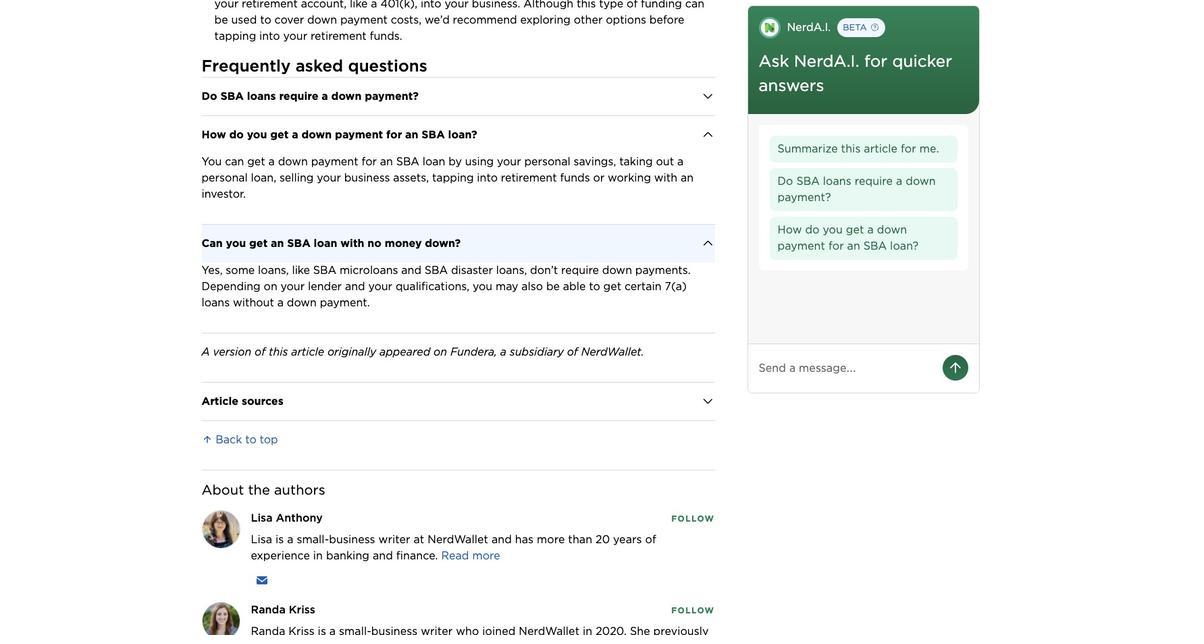 Task type: describe. For each thing, give the bounding box(es) containing it.
nerda.i. inside 'ask nerda.i. for quicker answers'
[[794, 51, 860, 71]]

a down do sba loans require a down payment? button in the top right of the page
[[868, 224, 874, 236]]

tapping
[[432, 171, 474, 184]]

yes,
[[202, 264, 223, 277]]

taking
[[619, 155, 653, 168]]

summarize this article for me. button
[[770, 136, 957, 163]]

working
[[608, 171, 651, 184]]

randa
[[251, 604, 286, 616]]

loan? inside how do you get a down payment for an sba loan?
[[890, 240, 919, 253]]

read more
[[441, 549, 500, 562]]

0 horizontal spatial personal
[[202, 171, 248, 184]]

subsidiary
[[510, 346, 564, 358]]

appeared
[[380, 346, 430, 358]]

no
[[368, 237, 382, 250]]

without
[[233, 296, 274, 309]]

get inside you can get a down payment for an sba loan by using your personal savings, taking out a personal loan, selling your business assets, tapping into retirement funds or working with an investor.
[[247, 155, 265, 168]]

can you get an sba loan with no money down?
[[202, 237, 461, 250]]

disaster
[[451, 264, 493, 277]]

down inside how do you get a down payment for an sba loan?
[[877, 224, 907, 236]]

read
[[441, 549, 469, 562]]

in
[[313, 549, 323, 562]]

for inside how do you get a down payment for an sba loan?
[[829, 240, 844, 253]]

do sba loans require a down payment? button
[[770, 168, 957, 211]]

article
[[202, 395, 238, 408]]

do sba loans require a down payment? button
[[202, 77, 715, 115]]

with inside can you get an sba loan with no money down? dropdown button
[[341, 237, 364, 250]]

may
[[496, 280, 518, 293]]

investor.
[[202, 187, 246, 200]]

questions
[[348, 56, 427, 75]]

sba down frequently
[[220, 90, 244, 102]]

sources
[[242, 395, 283, 408]]

than
[[568, 533, 592, 546]]

randa kriss link
[[251, 604, 315, 616]]

sba up the like
[[287, 237, 311, 250]]

for inside dropdown button
[[386, 128, 402, 141]]

follow for anthony
[[672, 514, 715, 524]]

funds
[[560, 171, 590, 184]]

selling
[[280, 171, 314, 184]]

microloans
[[340, 264, 398, 277]]

assets,
[[393, 171, 429, 184]]

writer
[[379, 533, 410, 546]]

loan? inside dropdown button
[[448, 128, 477, 141]]

require inside dropdown button
[[279, 90, 318, 102]]

your down microloans
[[368, 280, 392, 293]]

payment? inside the 'do sba loans require a down payment?'
[[778, 191, 831, 204]]

more inside lisa is a small-business writer at nerdwallet and has more than 20 years of experience in banking and finance.
[[537, 533, 565, 546]]

nerdwallet
[[428, 533, 488, 546]]

how do you get a down payment for an sba loan? inside dropdown button
[[202, 128, 477, 141]]

finance.
[[396, 549, 438, 562]]

do inside dropdown button
[[202, 90, 217, 102]]

qualifications,
[[396, 280, 470, 293]]

the
[[248, 482, 270, 498]]

like
[[292, 264, 310, 277]]

quicker
[[893, 51, 952, 71]]

0 horizontal spatial article
[[291, 346, 324, 358]]

randa kriss
[[251, 604, 315, 616]]

fundera,
[[450, 346, 497, 358]]

payment inside button
[[778, 240, 825, 253]]

summarize
[[778, 143, 838, 155]]

a down asked
[[322, 90, 328, 102]]

beta
[[843, 22, 867, 33]]

payment inside dropdown button
[[335, 128, 383, 141]]

version
[[213, 346, 251, 358]]

and up qualifications,
[[401, 264, 422, 277]]

article sources button
[[202, 383, 715, 420]]

anthony
[[276, 512, 323, 524]]

frequently asked questions
[[202, 56, 427, 75]]

or
[[593, 171, 605, 184]]

years
[[613, 533, 642, 546]]

1 loans, from the left
[[258, 264, 289, 277]]

your up retirement
[[497, 155, 521, 168]]

7(a)
[[665, 280, 687, 293]]

at
[[414, 533, 424, 546]]

2 loans, from the left
[[496, 264, 527, 277]]

for inside you can get a down payment for an sba loan by using your personal savings, taking out a personal loan, selling your business assets, tapping into retirement funds or working with an investor.
[[362, 155, 377, 168]]

payment inside you can get a down payment for an sba loan by using your personal savings, taking out a personal loan, selling your business assets, tapping into retirement funds or working with an investor.
[[311, 155, 358, 168]]

can
[[225, 155, 244, 168]]

how inside how do you get a down payment for an sba loan?
[[778, 224, 802, 236]]

require inside button
[[855, 175, 893, 188]]

ask
[[759, 51, 789, 71]]

a version of this article originally appeared on fundera, a subsidiary of nerdwallet.
[[202, 346, 644, 358]]

experience
[[251, 549, 310, 562]]

lisa is a small-business writer at nerdwallet and has more than 20 years of experience in banking and finance.
[[251, 533, 656, 562]]

on inside yes, some loans, like sba microloans and sba disaster loans, don't require down payments. depending on your lender and your qualifications, you may also be able to get certain 7(a) loans without a down payment.
[[264, 280, 277, 293]]

small-
[[297, 533, 329, 546]]

your down the like
[[281, 280, 305, 293]]

about the authors
[[202, 482, 325, 498]]

sba down 'summarize'
[[797, 175, 820, 188]]

loan inside you can get a down payment for an sba loan by using your personal savings, taking out a personal loan, selling your business assets, tapping into retirement funds or working with an investor.
[[423, 155, 445, 168]]

loans inside dropdown button
[[247, 90, 276, 102]]

down inside the 'do sba loans require a down payment?'
[[906, 175, 936, 188]]

article sources
[[202, 395, 283, 408]]

an inside how do you get a down payment for an sba loan?
[[847, 240, 860, 253]]

you up loan,
[[247, 128, 267, 141]]

loan inside dropdown button
[[314, 237, 337, 250]]

a right out
[[677, 155, 684, 168]]

back to top
[[212, 433, 278, 446]]

follow button for randa kriss
[[672, 604, 715, 617]]

savings,
[[574, 155, 616, 168]]

is
[[276, 533, 284, 546]]

a inside yes, some loans, like sba microloans and sba disaster loans, don't require down payments. depending on your lender and your qualifications, you may also be able to get certain 7(a) loans without a down payment.
[[277, 296, 284, 309]]

1 vertical spatial on
[[434, 346, 447, 358]]

read more link
[[441, 549, 500, 562]]

depending
[[202, 280, 261, 293]]

how do you get a down payment for an sba loan? button
[[202, 116, 715, 154]]

originally
[[328, 346, 376, 358]]

a down the summarize this article for me. button
[[896, 175, 903, 188]]

can
[[202, 237, 223, 250]]

answers
[[759, 76, 824, 95]]

how do you get a down payment for an sba loan? inside button
[[778, 224, 919, 253]]

how inside dropdown button
[[202, 128, 226, 141]]

you can get a down payment for an sba loan by using your personal savings, taking out a personal loan, selling your business assets, tapping into retirement funds or working with an investor.
[[202, 155, 697, 200]]

don't
[[530, 264, 558, 277]]

sba down do sba loans require a down payment? dropdown button
[[422, 128, 445, 141]]

loan,
[[251, 171, 276, 184]]

also
[[522, 280, 543, 293]]

out
[[656, 155, 674, 168]]

nerdwallet.
[[581, 346, 644, 358]]



Task type: locate. For each thing, give the bounding box(es) containing it.
1 vertical spatial more
[[472, 549, 500, 562]]

for inside 'ask nerda.i. for quicker answers'
[[865, 51, 888, 71]]

1 horizontal spatial do
[[805, 224, 820, 236]]

business inside lisa is a small-business writer at nerdwallet and has more than 20 years of experience in banking and finance.
[[329, 533, 375, 546]]

0 horizontal spatial to
[[245, 433, 256, 446]]

and left has
[[492, 533, 512, 546]]

0 horizontal spatial more
[[472, 549, 500, 562]]

your right selling
[[317, 171, 341, 184]]

you down do sba loans require a down payment? button in the top right of the page
[[823, 224, 843, 236]]

more right has
[[537, 533, 565, 546]]

authors
[[274, 482, 325, 498]]

1 horizontal spatial how
[[778, 224, 802, 236]]

of right version
[[255, 346, 266, 358]]

0 vertical spatial require
[[279, 90, 318, 102]]

0 vertical spatial this
[[841, 143, 861, 155]]

personal up investor.
[[202, 171, 248, 184]]

you inside how do you get a down payment for an sba loan?
[[823, 224, 843, 236]]

about
[[202, 482, 244, 498]]

how do you get a down payment for an sba loan?
[[202, 128, 477, 141], [778, 224, 919, 253]]

0 vertical spatial on
[[264, 280, 277, 293]]

loan
[[423, 155, 445, 168], [314, 237, 337, 250]]

2 horizontal spatial require
[[855, 175, 893, 188]]

1 vertical spatial business
[[329, 533, 375, 546]]

1 vertical spatial how
[[778, 224, 802, 236]]

with down out
[[654, 171, 678, 184]]

0 vertical spatial do
[[229, 128, 244, 141]]

0 vertical spatial business
[[344, 171, 390, 184]]

0 vertical spatial loan?
[[448, 128, 477, 141]]

payments.
[[635, 264, 691, 277]]

0 vertical spatial follow button
[[672, 512, 715, 525]]

this
[[841, 143, 861, 155], [269, 346, 288, 358]]

with
[[654, 171, 678, 184], [341, 237, 364, 250]]

ask nerda.i. for quicker answers
[[759, 51, 952, 95]]

payment? down questions
[[365, 90, 419, 102]]

personal
[[524, 155, 571, 168], [202, 171, 248, 184]]

how do you get a down payment for an sba loan? button
[[770, 217, 957, 260]]

how do you get a down payment for an sba loan? up selling
[[202, 128, 477, 141]]

business inside you can get a down payment for an sba loan by using your personal savings, taking out a personal loan, selling your business assets, tapping into retirement funds or working with an investor.
[[344, 171, 390, 184]]

1 vertical spatial personal
[[202, 171, 248, 184]]

able
[[563, 280, 586, 293]]

you
[[202, 155, 222, 168]]

an
[[405, 128, 418, 141], [380, 155, 393, 168], [681, 171, 694, 184], [271, 237, 284, 250], [847, 240, 860, 253]]

follow for kriss
[[672, 606, 715, 616]]

how
[[202, 128, 226, 141], [778, 224, 802, 236]]

of right years on the right of the page
[[645, 533, 656, 546]]

down inside you can get a down payment for an sba loan by using your personal savings, taking out a personal loan, selling your business assets, tapping into retirement funds or working with an investor.
[[278, 155, 308, 168]]

business
[[344, 171, 390, 184], [329, 533, 375, 546]]

you down the disaster
[[473, 280, 493, 293]]

1 vertical spatial nerda.i.
[[794, 51, 860, 71]]

lisa anthony
[[251, 512, 323, 524]]

do sba loans require a down payment? inside do sba loans require a down payment? dropdown button
[[202, 90, 419, 102]]

0 horizontal spatial loans
[[202, 296, 230, 309]]

1 vertical spatial follow
[[672, 606, 715, 616]]

lisa for lisa is a small-business writer at nerdwallet and has more than 20 years of experience in banking and finance.
[[251, 533, 272, 546]]

0 vertical spatial personal
[[524, 155, 571, 168]]

down?
[[425, 237, 461, 250]]

of right subsidiary on the left
[[567, 346, 578, 358]]

sba inside how do you get a down payment for an sba loan?
[[864, 240, 887, 253]]

0 vertical spatial payment?
[[365, 90, 419, 102]]

sba up qualifications,
[[425, 264, 448, 277]]

on left fundera, on the bottom of page
[[434, 346, 447, 358]]

payment? inside dropdown button
[[365, 90, 419, 102]]

require
[[279, 90, 318, 102], [855, 175, 893, 188], [561, 264, 599, 277]]

0 horizontal spatial how
[[202, 128, 226, 141]]

1 follow button from the top
[[672, 512, 715, 525]]

2 horizontal spatial of
[[645, 533, 656, 546]]

1 vertical spatial require
[[855, 175, 893, 188]]

loan?
[[448, 128, 477, 141], [890, 240, 919, 253]]

you
[[247, 128, 267, 141], [823, 224, 843, 236], [226, 237, 246, 250], [473, 280, 493, 293]]

0 horizontal spatial do
[[229, 128, 244, 141]]

you inside yes, some loans, like sba microloans and sba disaster loans, don't require down payments. depending on your lender and your qualifications, you may also be able to get certain 7(a) loans without a down payment.
[[473, 280, 493, 293]]

this right version
[[269, 346, 288, 358]]

into
[[477, 171, 498, 184]]

2 vertical spatial loans
[[202, 296, 230, 309]]

0 horizontal spatial require
[[279, 90, 318, 102]]

lisa left is
[[251, 533, 272, 546]]

how do you get a down payment for an sba loan? down do sba loans require a down payment? button in the top right of the page
[[778, 224, 919, 253]]

1 horizontal spatial to
[[589, 280, 600, 293]]

a up selling
[[292, 128, 298, 141]]

for
[[865, 51, 888, 71], [386, 128, 402, 141], [901, 143, 916, 155], [362, 155, 377, 168], [829, 240, 844, 253]]

article up do sba loans require a down payment? button in the top right of the page
[[864, 143, 898, 155]]

to
[[589, 280, 600, 293], [245, 433, 256, 446]]

get inside yes, some loans, like sba microloans and sba disaster loans, don't require down payments. depending on your lender and your qualifications, you may also be able to get certain 7(a) loans without a down payment.
[[604, 280, 621, 293]]

1 horizontal spatial loans,
[[496, 264, 527, 277]]

2 lisa from the top
[[251, 533, 272, 546]]

do sba loans require a down payment? down frequently asked questions
[[202, 90, 419, 102]]

follow button for lisa anthony
[[672, 512, 715, 525]]

business up banking
[[329, 533, 375, 546]]

lisa inside lisa is a small-business writer at nerdwallet and has more than 20 years of experience in banking and finance.
[[251, 533, 272, 546]]

and down the "writer"
[[373, 549, 393, 562]]

randa kriss image
[[202, 603, 239, 636]]

do inside button
[[778, 175, 793, 188]]

do sba loans require a down payment? inside do sba loans require a down payment? button
[[778, 175, 936, 204]]

1 horizontal spatial how do you get a down payment for an sba loan?
[[778, 224, 919, 253]]

back
[[216, 433, 242, 446]]

0 horizontal spatial do
[[202, 90, 217, 102]]

with inside you can get a down payment for an sba loan by using your personal savings, taking out a personal loan, selling your business assets, tapping into retirement funds or working with an investor.
[[654, 171, 678, 184]]

payment
[[335, 128, 383, 141], [311, 155, 358, 168], [778, 240, 825, 253]]

asked
[[296, 56, 343, 75]]

1 vertical spatial how do you get a down payment for an sba loan?
[[778, 224, 919, 253]]

do
[[229, 128, 244, 141], [805, 224, 820, 236]]

more
[[537, 533, 565, 546], [472, 549, 500, 562]]

0 vertical spatial follow
[[672, 514, 715, 524]]

1 vertical spatial do
[[805, 224, 820, 236]]

do down 'summarize'
[[778, 175, 793, 188]]

2 follow from the top
[[672, 606, 715, 616]]

a right fundera, on the bottom of page
[[500, 346, 507, 358]]

do inside how do you get a down payment for an sba loan? dropdown button
[[229, 128, 244, 141]]

sba
[[220, 90, 244, 102], [422, 128, 445, 141], [396, 155, 419, 168], [797, 175, 820, 188], [287, 237, 311, 250], [864, 240, 887, 253], [313, 264, 336, 277], [425, 264, 448, 277]]

a up loan,
[[269, 155, 275, 168]]

lisa anthony image
[[202, 511, 239, 548]]

0 vertical spatial more
[[537, 533, 565, 546]]

follow button
[[672, 512, 715, 525], [672, 604, 715, 617]]

lender
[[308, 280, 342, 293]]

sba down do sba loans require a down payment? button in the top right of the page
[[864, 240, 887, 253]]

certain
[[625, 280, 662, 293]]

with left no
[[341, 237, 364, 250]]

do down frequently
[[202, 90, 217, 102]]

1 vertical spatial with
[[341, 237, 364, 250]]

1 vertical spatial loan
[[314, 237, 337, 250]]

lisa down about the authors
[[251, 512, 273, 524]]

be
[[546, 280, 560, 293]]

more right read
[[472, 549, 500, 562]]

0 vertical spatial article
[[864, 143, 898, 155]]

and up "payment."
[[345, 280, 365, 293]]

frequently
[[202, 56, 291, 75]]

1 horizontal spatial on
[[434, 346, 447, 358]]

banking
[[326, 549, 369, 562]]

0 horizontal spatial do sba loans require a down payment?
[[202, 90, 419, 102]]

using
[[465, 155, 494, 168]]

require up the able
[[561, 264, 599, 277]]

back to top button
[[202, 433, 278, 446]]

20
[[596, 533, 610, 546]]

get
[[270, 128, 289, 141], [247, 155, 265, 168], [846, 224, 864, 236], [249, 237, 268, 250], [604, 280, 621, 293]]

me.
[[920, 143, 940, 155]]

1 vertical spatial to
[[245, 433, 256, 446]]

this up do sba loans require a down payment? button in the top right of the page
[[841, 143, 861, 155]]

to inside button
[[245, 433, 256, 446]]

1 follow from the top
[[672, 514, 715, 524]]

a inside lisa is a small-business writer at nerdwallet and has more than 20 years of experience in banking and finance.
[[287, 533, 293, 546]]

1 vertical spatial this
[[269, 346, 288, 358]]

a right the without
[[277, 296, 284, 309]]

1 horizontal spatial this
[[841, 143, 861, 155]]

1 vertical spatial payment?
[[778, 191, 831, 204]]

1 vertical spatial do
[[778, 175, 793, 188]]

lisa for lisa anthony
[[251, 512, 273, 524]]

loans,
[[258, 264, 289, 277], [496, 264, 527, 277]]

1 horizontal spatial do
[[778, 175, 793, 188]]

0 vertical spatial nerda.i.
[[787, 21, 831, 34]]

a
[[322, 90, 328, 102], [292, 128, 298, 141], [269, 155, 275, 168], [677, 155, 684, 168], [896, 175, 903, 188], [868, 224, 874, 236], [277, 296, 284, 309], [500, 346, 507, 358], [287, 533, 293, 546]]

0 vertical spatial do
[[202, 90, 217, 102]]

you right can
[[226, 237, 246, 250]]

0 horizontal spatial on
[[264, 280, 277, 293]]

lisa
[[251, 512, 273, 524], [251, 533, 272, 546]]

1 vertical spatial follow button
[[672, 604, 715, 617]]

personal up retirement
[[524, 155, 571, 168]]

0 vertical spatial payment
[[335, 128, 383, 141]]

to inside yes, some loans, like sba microloans and sba disaster loans, don't require down payments. depending on your lender and your qualifications, you may also be able to get certain 7(a) loans without a down payment.
[[589, 280, 600, 293]]

to left "top" on the left bottom
[[245, 433, 256, 446]]

payment.
[[320, 296, 370, 309]]

1 vertical spatial lisa
[[251, 533, 272, 546]]

1 vertical spatial loans
[[823, 175, 852, 188]]

yes, some loans, like sba microloans and sba disaster loans, don't require down payments. depending on your lender and your qualifications, you may also be able to get certain 7(a) loans without a down payment.
[[202, 264, 694, 309]]

loans down frequently
[[247, 90, 276, 102]]

1 horizontal spatial require
[[561, 264, 599, 277]]

about the authors element
[[202, 470, 715, 636]]

0 horizontal spatial payment?
[[365, 90, 419, 102]]

1 horizontal spatial personal
[[524, 155, 571, 168]]

2 horizontal spatial loans
[[823, 175, 852, 188]]

1 horizontal spatial loan?
[[890, 240, 919, 253]]

article inside the summarize this article for me. button
[[864, 143, 898, 155]]

on
[[264, 280, 277, 293], [434, 346, 447, 358]]

1 horizontal spatial of
[[567, 346, 578, 358]]

0 vertical spatial loans
[[247, 90, 276, 102]]

1 lisa from the top
[[251, 512, 273, 524]]

retirement
[[501, 171, 557, 184]]

0 vertical spatial lisa
[[251, 512, 273, 524]]

sba up lender
[[313, 264, 336, 277]]

sba up assets, at top
[[396, 155, 419, 168]]

2 vertical spatial payment
[[778, 240, 825, 253]]

a right is
[[287, 533, 293, 546]]

0 horizontal spatial with
[[341, 237, 364, 250]]

money
[[385, 237, 422, 250]]

0 horizontal spatial loans,
[[258, 264, 289, 277]]

0 horizontal spatial loan
[[314, 237, 337, 250]]

0 vertical spatial how
[[202, 128, 226, 141]]

1 vertical spatial article
[[291, 346, 324, 358]]

1 horizontal spatial with
[[654, 171, 678, 184]]

0 vertical spatial to
[[589, 280, 600, 293]]

loan up lender
[[314, 237, 337, 250]]

require down the summarize this article for me. button
[[855, 175, 893, 188]]

business left assets, at top
[[344, 171, 390, 184]]

loans, up may
[[496, 264, 527, 277]]

sba inside you can get a down payment for an sba loan by using your personal savings, taking out a personal loan, selling your business assets, tapping into retirement funds or working with an investor.
[[396, 155, 419, 168]]

your
[[497, 155, 521, 168], [317, 171, 341, 184], [281, 280, 305, 293], [368, 280, 392, 293]]

follow
[[672, 514, 715, 524], [672, 606, 715, 616]]

1 horizontal spatial do sba loans require a down payment?
[[778, 175, 936, 204]]

0 horizontal spatial loan?
[[448, 128, 477, 141]]

0 vertical spatial with
[[654, 171, 678, 184]]

0 vertical spatial do sba loans require a down payment?
[[202, 90, 419, 102]]

and
[[401, 264, 422, 277], [345, 280, 365, 293], [492, 533, 512, 546], [373, 549, 393, 562]]

lisa anthony link
[[251, 512, 323, 524]]

0 horizontal spatial this
[[269, 346, 288, 358]]

loans inside the 'do sba loans require a down payment?'
[[823, 175, 852, 188]]

require inside yes, some loans, like sba microloans and sba disaster loans, don't require down payments. depending on your lender and your qualifications, you may also be able to get certain 7(a) loans without a down payment.
[[561, 264, 599, 277]]

1 horizontal spatial article
[[864, 143, 898, 155]]

0 horizontal spatial of
[[255, 346, 266, 358]]

1 horizontal spatial payment?
[[778, 191, 831, 204]]

loans
[[247, 90, 276, 102], [823, 175, 852, 188], [202, 296, 230, 309]]

some
[[226, 264, 255, 277]]

has
[[515, 533, 534, 546]]

top
[[260, 433, 278, 446]]

on up the without
[[264, 280, 277, 293]]

summarize this article for me.
[[778, 143, 940, 155]]

nerda.i. up answers
[[794, 51, 860, 71]]

nerda.i. left beta
[[787, 21, 831, 34]]

do sba loans require a down payment? down summarize this article for me.
[[778, 175, 936, 204]]

2 vertical spatial require
[[561, 264, 599, 277]]

kriss
[[289, 604, 315, 616]]

0 horizontal spatial how do you get a down payment for an sba loan?
[[202, 128, 477, 141]]

article left originally
[[291, 346, 324, 358]]

by
[[449, 155, 462, 168]]

do down do sba loans require a down payment? button in the top right of the page
[[805, 224, 820, 236]]

of inside lisa is a small-business writer at nerdwallet and has more than 20 years of experience in banking and finance.
[[645, 533, 656, 546]]

loans inside yes, some loans, like sba microloans and sba disaster loans, don't require down payments. depending on your lender and your qualifications, you may also be able to get certain 7(a) loans without a down payment.
[[202, 296, 230, 309]]

loan left by
[[423, 155, 445, 168]]

1 horizontal spatial loans
[[247, 90, 276, 102]]

payment? down 'summarize'
[[778, 191, 831, 204]]

this inside button
[[841, 143, 861, 155]]

do up can
[[229, 128, 244, 141]]

loans down summarize this article for me.
[[823, 175, 852, 188]]

2 follow button from the top
[[672, 604, 715, 617]]

loans, left the like
[[258, 264, 289, 277]]

1 vertical spatial loan?
[[890, 240, 919, 253]]

to right the able
[[589, 280, 600, 293]]

1 horizontal spatial loan
[[423, 155, 445, 168]]

1 vertical spatial payment
[[311, 155, 358, 168]]

get inside how do you get a down payment for an sba loan?
[[846, 224, 864, 236]]

loans down 'depending'
[[202, 296, 230, 309]]

require down frequently asked questions
[[279, 90, 318, 102]]

1 vertical spatial do sba loans require a down payment?
[[778, 175, 936, 204]]

1 horizontal spatial more
[[537, 533, 565, 546]]

more information about beta image
[[838, 16, 887, 38]]

0 vertical spatial loan
[[423, 155, 445, 168]]

do inside how do you get a down payment for an sba loan? button
[[805, 224, 820, 236]]

Message Entry text field
[[759, 361, 932, 377]]

0 vertical spatial how do you get a down payment for an sba loan?
[[202, 128, 477, 141]]



Task type: vqa. For each thing, say whether or not it's contained in the screenshot.
'do'
yes



